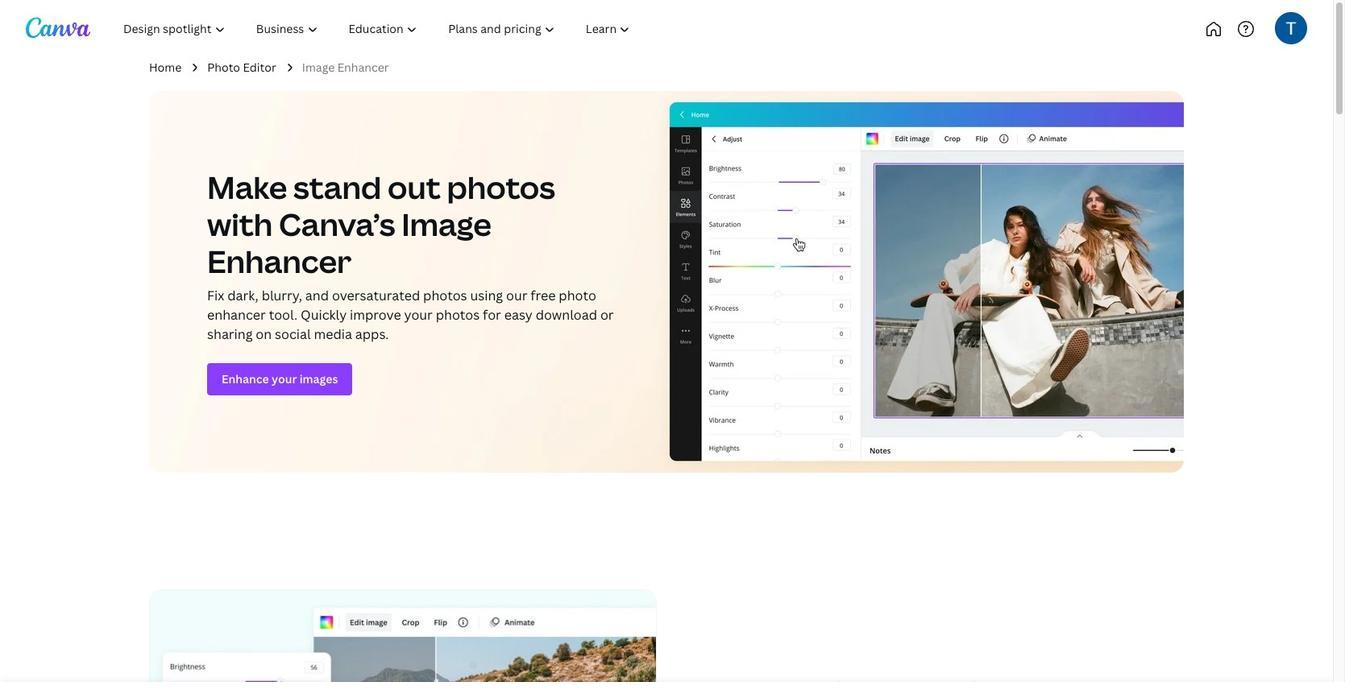 Task type: locate. For each thing, give the bounding box(es) containing it.
stand
[[294, 166, 382, 208]]

quickly
[[301, 307, 347, 324]]

photos
[[447, 166, 556, 208], [423, 287, 467, 305], [436, 307, 480, 324]]

your
[[404, 307, 433, 324]]

fix
[[207, 287, 224, 305]]

tool.
[[269, 307, 298, 324]]

editor
[[243, 60, 276, 75]]

our
[[506, 287, 528, 305]]

free
[[531, 287, 556, 305]]

photo
[[207, 60, 240, 75]]

make stand out photos with canva's image enhancer
[[207, 166, 556, 283]]

enhancer inside "make stand out photos with canva's image enhancer"
[[207, 241, 352, 283]]

for
[[483, 307, 501, 324]]

0 horizontal spatial image
[[302, 60, 335, 75]]

1 horizontal spatial image
[[402, 204, 492, 245]]

or
[[601, 307, 614, 324]]

enhancer
[[338, 60, 389, 75], [207, 241, 352, 283]]

enhancer up blurry,
[[207, 241, 352, 283]]

top level navigation element
[[110, 13, 699, 45]]

fix dark, blurry, and oversaturated photos using our free photo enhancer tool. quickly improve your photos for easy download or sharing on social media apps.
[[207, 287, 614, 344]]

1 vertical spatial image
[[402, 204, 492, 245]]

enhancer down top level navigation element
[[338, 60, 389, 75]]

on
[[256, 326, 272, 344]]

image inside "make stand out photos with canva's image enhancer"
[[402, 204, 492, 245]]

image
[[302, 60, 335, 75], [402, 204, 492, 245]]

2 vertical spatial photos
[[436, 307, 480, 324]]

blurry,
[[262, 287, 302, 305]]

canva's
[[279, 204, 395, 245]]

photo editor link
[[207, 59, 276, 77]]

dark,
[[228, 287, 259, 305]]

out
[[388, 166, 441, 208]]

photo
[[559, 287, 597, 305]]

image enhancer
[[302, 60, 389, 75]]

make
[[207, 166, 287, 208]]

oversaturated
[[332, 287, 420, 305]]

easy
[[505, 307, 533, 324]]

1 vertical spatial enhancer
[[207, 241, 352, 283]]

0 vertical spatial photos
[[447, 166, 556, 208]]



Task type: vqa. For each thing, say whether or not it's contained in the screenshot.
Enhancer inside the Make Stand Out Photos With Canva'S Image Enhancer
yes



Task type: describe. For each thing, give the bounding box(es) containing it.
using
[[470, 287, 503, 305]]

photo editor
[[207, 60, 276, 75]]

photos inside "make stand out photos with canva's image enhancer"
[[447, 166, 556, 208]]

home link
[[149, 59, 182, 77]]

with
[[207, 204, 273, 245]]

social
[[275, 326, 311, 344]]

download
[[536, 307, 598, 324]]

0 vertical spatial enhancer
[[338, 60, 389, 75]]

improve
[[350, 307, 401, 324]]

and
[[305, 287, 329, 305]]

media
[[314, 326, 352, 344]]

sharing
[[207, 326, 253, 344]]

0 vertical spatial image
[[302, 60, 335, 75]]

1 vertical spatial photos
[[423, 287, 467, 305]]

home
[[149, 60, 182, 75]]

apps.
[[355, 326, 389, 344]]

image enhancer feature banner image
[[149, 91, 1184, 474]]

enhancer
[[207, 307, 266, 324]]



